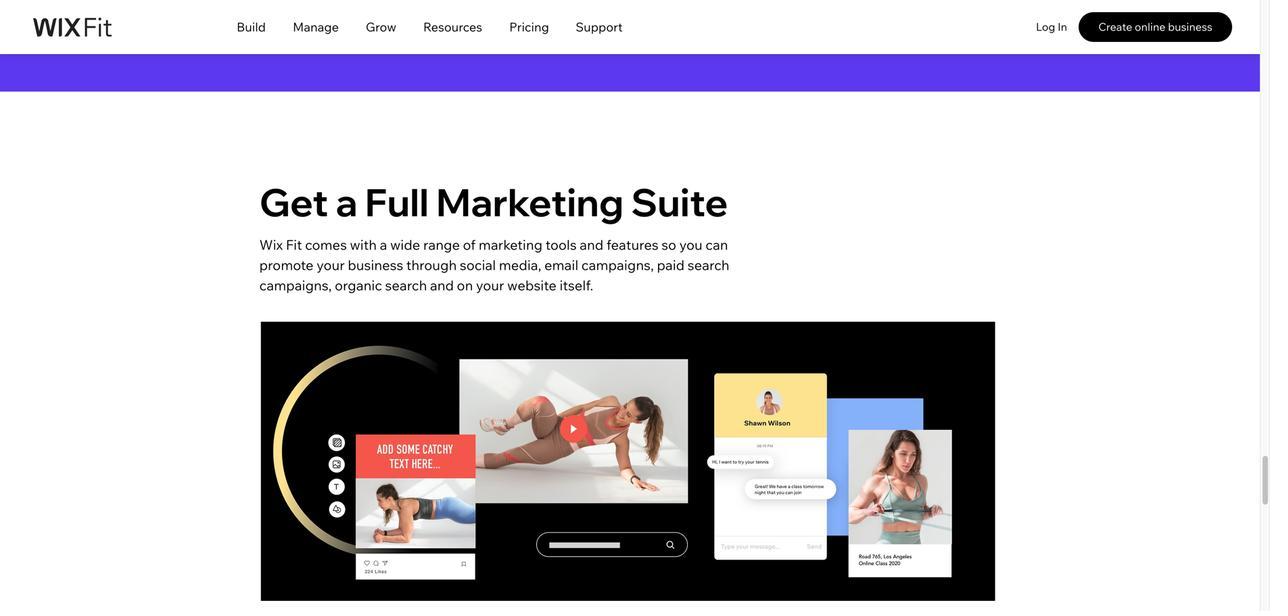 Task type: locate. For each thing, give the bounding box(es) containing it.
search down can
[[688, 257, 729, 274]]

paid
[[657, 257, 685, 274]]

1 horizontal spatial a
[[380, 236, 387, 253]]

manage
[[293, 19, 339, 34]]

create
[[1099, 20, 1132, 34]]

and down through
[[430, 277, 454, 294]]

log in link
[[1032, 12, 1071, 42]]

business down 'with'
[[348, 257, 403, 274]]

email
[[544, 257, 578, 274]]

a up 'with'
[[336, 178, 357, 226]]

so
[[662, 236, 676, 253]]

pricing link
[[496, 16, 563, 47]]

business
[[1168, 20, 1212, 34], [348, 257, 403, 274]]

1 vertical spatial search
[[385, 277, 427, 294]]

0 vertical spatial business
[[1168, 20, 1212, 34]]

create online business
[[1099, 20, 1212, 34]]

your down the social
[[476, 277, 504, 294]]

1 horizontal spatial business
[[1168, 20, 1212, 34]]

0 vertical spatial and
[[580, 236, 604, 253]]

a inside wix fit comes with a wide range of marketing tools and features so you can promote your business through social media, email campaigns, paid search campaigns, organic search and on your website itself.
[[380, 236, 387, 253]]

0 vertical spatial a
[[336, 178, 357, 226]]

a right 'with'
[[380, 236, 387, 253]]

pricing
[[509, 19, 549, 34]]

a
[[336, 178, 357, 226], [380, 236, 387, 253]]

grow
[[366, 19, 396, 34]]

business right online
[[1168, 20, 1212, 34]]

0 horizontal spatial your
[[317, 257, 345, 274]]

your
[[317, 257, 345, 274], [476, 277, 504, 294]]

1 horizontal spatial and
[[580, 236, 604, 253]]

0 horizontal spatial campaigns,
[[259, 277, 332, 294]]

full
[[365, 178, 429, 226]]

search down through
[[385, 277, 427, 294]]

0 vertical spatial campaigns,
[[581, 257, 654, 274]]

and
[[580, 236, 604, 253], [430, 277, 454, 294]]

group 54 copy 3.png image
[[259, 322, 995, 601]]

and right tools
[[580, 236, 604, 253]]

on
[[457, 277, 473, 294]]

1 vertical spatial business
[[348, 257, 403, 274]]

1 horizontal spatial campaigns,
[[581, 257, 654, 274]]

build
[[237, 19, 266, 34]]

your down comes
[[317, 257, 345, 274]]

1 vertical spatial a
[[380, 236, 387, 253]]

support
[[576, 19, 623, 34]]

wix
[[259, 236, 283, 253]]

campaigns, down promote
[[259, 277, 332, 294]]

site element
[[223, 16, 636, 47]]

business inside wix fit comes with a wide range of marketing tools and features so you can promote your business through social media, email campaigns, paid search campaigns, organic search and on your website itself.
[[348, 257, 403, 274]]

1 horizontal spatial search
[[688, 257, 729, 274]]

0 horizontal spatial business
[[348, 257, 403, 274]]

search
[[688, 257, 729, 274], [385, 277, 427, 294]]

1 vertical spatial your
[[476, 277, 504, 294]]

marketing
[[479, 236, 543, 253]]

wix fit comes with a wide range of marketing tools and features so you can promote your business through social media, email campaigns, paid search campaigns, organic search and on your website itself.
[[259, 236, 729, 294]]

features
[[607, 236, 659, 253]]

campaigns,
[[581, 257, 654, 274], [259, 277, 332, 294]]

online
[[1135, 20, 1166, 34]]

0 horizontal spatial and
[[430, 277, 454, 294]]

campaigns, down features
[[581, 257, 654, 274]]

create online business link
[[1079, 12, 1232, 42]]

with
[[350, 236, 377, 253]]

in
[[1058, 20, 1067, 34]]

marketing
[[436, 178, 624, 226]]

1 vertical spatial campaigns,
[[259, 277, 332, 294]]



Task type: describe. For each thing, give the bounding box(es) containing it.
through
[[406, 257, 457, 274]]

1 horizontal spatial your
[[476, 277, 504, 294]]

media,
[[499, 257, 541, 274]]

tools
[[546, 236, 577, 253]]

0 vertical spatial your
[[317, 257, 345, 274]]

get
[[259, 178, 328, 226]]

you
[[679, 236, 703, 253]]

fit
[[286, 236, 302, 253]]

itself.
[[560, 277, 593, 294]]

resources
[[423, 19, 482, 34]]

social
[[460, 257, 496, 274]]

0 horizontal spatial a
[[336, 178, 357, 226]]

log in
[[1036, 20, 1067, 34]]

can
[[706, 236, 728, 253]]

wide
[[390, 236, 420, 253]]

range
[[423, 236, 460, 253]]

suite
[[631, 178, 728, 226]]

website
[[507, 277, 557, 294]]

promote
[[259, 257, 314, 274]]

comes
[[305, 236, 347, 253]]

log
[[1036, 20, 1055, 34]]

0 horizontal spatial search
[[385, 277, 427, 294]]

organic
[[335, 277, 382, 294]]

0 vertical spatial search
[[688, 257, 729, 274]]

1 vertical spatial and
[[430, 277, 454, 294]]

get a full marketing suite
[[259, 178, 728, 226]]

of
[[463, 236, 476, 253]]



Task type: vqa. For each thing, say whether or not it's contained in the screenshot.
View for Landing
no



